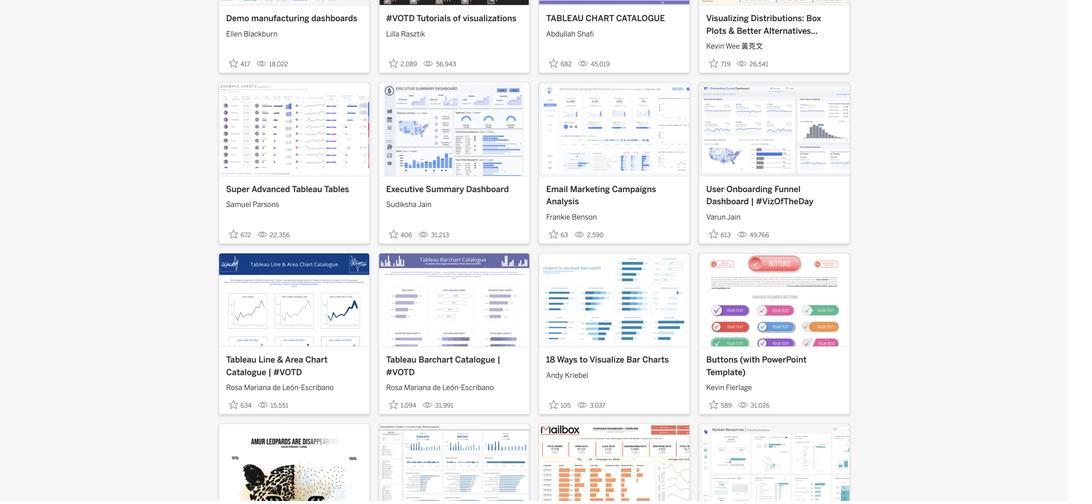 Task type: vqa. For each thing, say whether or not it's contained in the screenshot.
'create' icon
no



Task type: describe. For each thing, give the bounding box(es) containing it.
frankie
[[546, 213, 570, 221]]

email
[[546, 184, 568, 194]]

tableau line & area chart catalogue | #votd link
[[226, 354, 362, 379]]

advanced
[[252, 184, 290, 194]]

2,089
[[401, 61, 417, 68]]

buttons
[[707, 355, 738, 365]]

0 vertical spatial dashboard
[[466, 184, 509, 194]]

kevin flerlage
[[707, 384, 752, 392]]

line
[[259, 355, 275, 365]]

26,541
[[750, 61, 769, 68]]

workbook thumbnail image for campaigns
[[539, 83, 689, 176]]

2,590
[[587, 231, 604, 239]]

3,037
[[590, 402, 606, 410]]

634
[[241, 402, 252, 410]]

samuel
[[226, 200, 251, 209]]

1 horizontal spatial tableau
[[292, 184, 322, 194]]

22,356
[[270, 231, 290, 239]]

visualizing
[[707, 14, 749, 24]]

de for line
[[273, 384, 281, 392]]

super
[[226, 184, 250, 194]]

visualizing distributions: box plots & better alternatives (#vizoftheday)
[[707, 14, 822, 48]]

56,943 views element
[[420, 57, 460, 72]]

3,037 views element
[[574, 398, 609, 413]]

105
[[561, 402, 571, 410]]

rasztik
[[401, 30, 425, 38]]

406
[[401, 231, 412, 239]]

tableau
[[546, 14, 584, 24]]

varun
[[707, 213, 726, 221]]

chart
[[305, 355, 328, 365]]

18 ways to visualize bar charts
[[546, 355, 669, 365]]

& inside the visualizing distributions: box plots & better alternatives (#vizoftheday)
[[729, 26, 735, 36]]

jain for onboarding
[[727, 213, 741, 221]]

escribano for tableau barchart catalogue | #votd
[[461, 384, 494, 392]]

22,356 views element
[[254, 228, 294, 243]]

rosa for tableau barchart catalogue | #votd
[[386, 384, 403, 392]]

template)
[[707, 368, 746, 377]]

catalogue inside tableau line & area chart catalogue | #votd
[[226, 368, 266, 377]]

18 ways to visualize bar charts link
[[546, 354, 682, 367]]

executive
[[386, 184, 424, 194]]

ways
[[557, 355, 578, 365]]

Add Favorite button
[[546, 56, 575, 71]]

andy kriebel link
[[546, 367, 682, 381]]

| inside user onboarding funnel dashboard | #vizoftheday
[[751, 197, 754, 207]]

funnel
[[775, 184, 801, 194]]

super advanced tableau tables
[[226, 184, 349, 194]]

26,541 views element
[[734, 57, 772, 72]]

powerpoint
[[762, 355, 807, 365]]

kriebel
[[565, 371, 589, 380]]

sudiksha
[[386, 200, 417, 209]]

wee
[[726, 42, 740, 51]]

49,766 views element
[[734, 228, 773, 243]]

chart
[[586, 14, 614, 24]]

Add Favorite button
[[226, 227, 254, 242]]

varun jain
[[707, 213, 741, 221]]

tableau for chart
[[226, 355, 257, 365]]

frankie benson
[[546, 213, 597, 221]]

49,766
[[750, 231, 769, 239]]

executive summary dashboard
[[386, 184, 509, 194]]

add favorite button for buttons (with powerpoint template)
[[707, 398, 735, 412]]

workbook thumbnail image for dashboard
[[379, 83, 529, 176]]

email marketing campaigns analysis link
[[546, 184, 682, 208]]

63
[[561, 231, 568, 239]]

(with
[[740, 355, 760, 365]]

marketing
[[570, 184, 610, 194]]

rosa mariana de león-escribano link for catalogue
[[386, 379, 522, 393]]

de for barchart
[[433, 384, 441, 392]]

workbook thumbnail image for to
[[539, 253, 689, 347]]

(#vizoftheday)
[[707, 38, 771, 48]]

Add Favorite button
[[386, 56, 420, 71]]

workbook thumbnail image for dashboards
[[219, 0, 369, 5]]

1,094
[[401, 402, 416, 410]]

18,022
[[269, 61, 288, 68]]

manufacturing
[[251, 14, 309, 24]]

buttons (with powerpoint template)
[[707, 355, 807, 377]]

45,019
[[591, 61, 610, 68]]

visualize
[[590, 355, 625, 365]]

417
[[241, 61, 250, 68]]

demo manufacturing dashboards link
[[226, 13, 362, 25]]

flerlage
[[726, 384, 752, 392]]

719
[[721, 61, 731, 68]]

#votd up lilla rasztik at the top
[[386, 14, 415, 24]]

executive summary dashboard link
[[386, 184, 522, 196]]

Add Favorite button
[[386, 398, 419, 412]]

#votd tutorials of visualizations link
[[386, 13, 522, 25]]

of
[[453, 14, 461, 24]]

samuel parsons link
[[226, 196, 362, 210]]

visualizing distributions: box plots & better alternatives (#vizoftheday) link
[[707, 13, 842, 48]]

analysis
[[546, 197, 579, 207]]

box
[[807, 14, 822, 24]]

to
[[580, 355, 588, 365]]

tableau barchart catalogue | #votd link
[[386, 354, 522, 379]]

workbook thumbnail image for box
[[699, 0, 850, 5]]

tableau line & area chart catalogue | #votd
[[226, 355, 328, 377]]

ellen
[[226, 30, 242, 38]]

rosa mariana de león-escribano for line
[[226, 384, 334, 392]]

bar
[[627, 355, 641, 365]]



Task type: locate. For each thing, give the bounding box(es) containing it.
rosa mariana de león-escribano link up 15,551
[[226, 379, 362, 393]]

rosa up 1,094 button
[[386, 384, 403, 392]]

0 horizontal spatial jain
[[418, 200, 432, 209]]

2 vertical spatial |
[[268, 368, 272, 377]]

lilla rasztik link
[[386, 25, 522, 40]]

catalogue
[[616, 14, 665, 24]]

18
[[546, 355, 555, 365]]

& down visualizing
[[729, 26, 735, 36]]

kevin down 'template)'
[[707, 384, 725, 392]]

better
[[737, 26, 762, 36]]

rosa mariana de león-escribano link for &
[[226, 379, 362, 393]]

varun jain link
[[707, 208, 842, 223]]

1 horizontal spatial rosa
[[386, 384, 403, 392]]

0 horizontal spatial &
[[277, 355, 283, 365]]

1 horizontal spatial rosa mariana de león-escribano
[[386, 384, 494, 392]]

jain inside sudiksha jain link
[[418, 200, 432, 209]]

56,943
[[436, 61, 456, 68]]

de up 31,991 views element
[[433, 384, 441, 392]]

catalogue
[[455, 355, 495, 365], [226, 368, 266, 377]]

2 horizontal spatial tableau
[[386, 355, 417, 365]]

workbook thumbnail image
[[219, 0, 369, 5], [379, 0, 529, 5], [539, 0, 689, 5], [699, 0, 850, 5], [219, 83, 369, 176], [379, 83, 529, 176], [539, 83, 689, 176], [699, 83, 850, 176], [219, 253, 369, 347], [379, 253, 529, 347], [539, 253, 689, 347], [699, 253, 850, 347], [219, 424, 369, 501], [379, 424, 529, 501], [539, 424, 689, 501], [699, 424, 850, 501]]

tableau for #votd
[[386, 355, 417, 365]]

1 horizontal spatial escribano
[[461, 384, 494, 392]]

31,213
[[431, 231, 449, 239]]

rosa mariana de león-escribano link up 31,991 on the left bottom
[[386, 379, 522, 393]]

escribano down chart
[[301, 384, 334, 392]]

tableau inside tableau line & area chart catalogue | #votd
[[226, 355, 257, 365]]

add favorite button down wee at the top
[[707, 56, 734, 71]]

18,022 views element
[[253, 57, 292, 72]]

1 horizontal spatial |
[[498, 355, 501, 365]]

0 horizontal spatial de
[[273, 384, 281, 392]]

0 horizontal spatial dashboard
[[466, 184, 509, 194]]

1 escribano from the left
[[301, 384, 334, 392]]

add favorite button down the varun jain
[[707, 227, 734, 242]]

tableau
[[292, 184, 322, 194], [226, 355, 257, 365], [386, 355, 417, 365]]

super advanced tableau tables link
[[226, 184, 362, 196]]

user
[[707, 184, 725, 194]]

tableau up samuel parsons link
[[292, 184, 322, 194]]

1 horizontal spatial de
[[433, 384, 441, 392]]

abdullah shafi
[[546, 30, 594, 38]]

#votd
[[386, 14, 415, 24], [274, 368, 302, 377], [386, 368, 415, 377]]

0 horizontal spatial león-
[[282, 384, 301, 392]]

0 horizontal spatial mariana
[[244, 384, 271, 392]]

1 vertical spatial catalogue
[[226, 368, 266, 377]]

31,213 views element
[[415, 228, 453, 243]]

& right the line
[[277, 355, 283, 365]]

tables
[[324, 184, 349, 194]]

31,026 views element
[[735, 398, 774, 413]]

| inside the tableau barchart catalogue | #votd
[[498, 355, 501, 365]]

1 vertical spatial kevin
[[707, 384, 725, 392]]

rosa
[[226, 384, 242, 392], [386, 384, 403, 392]]

catalogue right barchart
[[455, 355, 495, 365]]

onboarding
[[727, 184, 773, 194]]

2 rosa from the left
[[386, 384, 403, 392]]

tableau chart catalogue link
[[546, 13, 682, 25]]

1 horizontal spatial jain
[[727, 213, 741, 221]]

| inside tableau line & area chart catalogue | #votd
[[268, 368, 272, 377]]

682
[[561, 61, 572, 68]]

1 horizontal spatial rosa mariana de león-escribano link
[[386, 379, 522, 393]]

1 horizontal spatial dashboard
[[707, 197, 749, 207]]

add favorite button for user onboarding funnel dashboard | #vizoftheday
[[707, 227, 734, 242]]

kevin wee 黃克文 link
[[707, 38, 842, 52]]

mariana
[[244, 384, 271, 392], [404, 384, 431, 392]]

31,991
[[435, 402, 454, 410]]

andy kriebel
[[546, 371, 589, 380]]

lilla rasztik
[[386, 30, 425, 38]]

alternatives
[[764, 26, 811, 36]]

visualizations
[[463, 14, 517, 24]]

tableau inside the tableau barchart catalogue | #votd
[[386, 355, 417, 365]]

demo manufacturing dashboards
[[226, 14, 358, 24]]

#votd inside tableau line & area chart catalogue | #votd
[[274, 368, 302, 377]]

0 horizontal spatial |
[[268, 368, 272, 377]]

rosa mariana de león-escribano up 31,991 views element
[[386, 384, 494, 392]]

2 rosa mariana de león-escribano from the left
[[386, 384, 494, 392]]

2 león- from the left
[[443, 384, 461, 392]]

dashboard up the varun jain
[[707, 197, 749, 207]]

1 vertical spatial dashboard
[[707, 197, 749, 207]]

1 kevin from the top
[[707, 42, 725, 51]]

add favorite button for 18 ways to visualize bar charts
[[546, 398, 574, 412]]

de up 15,551
[[273, 384, 281, 392]]

1 león- from the left
[[282, 384, 301, 392]]

0 vertical spatial jain
[[418, 200, 432, 209]]

Add Favorite button
[[546, 227, 571, 242]]

2 rosa mariana de león-escribano link from the left
[[386, 379, 522, 393]]

user onboarding funnel dashboard | #vizoftheday link
[[707, 184, 842, 208]]

ellen blackburn link
[[226, 25, 362, 40]]

abdullah shafi link
[[546, 25, 682, 40]]

1 vertical spatial &
[[277, 355, 283, 365]]

mariana for barchart
[[404, 384, 431, 392]]

kevin for buttons (with powerpoint template)
[[707, 384, 725, 392]]

15,551
[[271, 402, 288, 410]]

workbook thumbnail image for of
[[379, 0, 529, 5]]

area
[[285, 355, 303, 365]]

abdullah
[[546, 30, 576, 38]]

add favorite button containing 417
[[226, 56, 253, 71]]

summary
[[426, 184, 464, 194]]

2 escribano from the left
[[461, 384, 494, 392]]

dashboard
[[466, 184, 509, 194], [707, 197, 749, 207]]

workbook thumbnail image for powerpoint
[[699, 253, 850, 347]]

1 horizontal spatial mariana
[[404, 384, 431, 392]]

0 horizontal spatial rosa
[[226, 384, 242, 392]]

#votd tutorials of visualizations
[[386, 14, 517, 24]]

tutorials
[[417, 14, 451, 24]]

45,019 views element
[[575, 57, 614, 72]]

0 vertical spatial catalogue
[[455, 355, 495, 365]]

shafi
[[577, 30, 594, 38]]

workbook thumbnail image for catalogue
[[379, 253, 529, 347]]

dashboard inside user onboarding funnel dashboard | #vizoftheday
[[707, 197, 749, 207]]

jain for summary
[[418, 200, 432, 209]]

barchart
[[419, 355, 453, 365]]

dashboard up sudiksha jain link
[[466, 184, 509, 194]]

1 de from the left
[[273, 384, 281, 392]]

add favorite button down kevin flerlage
[[707, 398, 735, 412]]

kevin
[[707, 42, 725, 51], [707, 384, 725, 392]]

& inside tableau line & area chart catalogue | #votd
[[277, 355, 283, 365]]

email marketing campaigns analysis
[[546, 184, 656, 207]]

jain right varun
[[727, 213, 741, 221]]

tableau barchart catalogue | #votd
[[386, 355, 501, 377]]

add favorite button containing 719
[[707, 56, 734, 71]]

589
[[721, 402, 732, 410]]

1 rosa from the left
[[226, 384, 242, 392]]

plots
[[707, 26, 727, 36]]

samuel parsons
[[226, 200, 280, 209]]

workbook thumbnail image for catalogue
[[539, 0, 689, 5]]

1 horizontal spatial león-
[[443, 384, 461, 392]]

jain right sudiksha
[[418, 200, 432, 209]]

mariana up 1,094
[[404, 384, 431, 392]]

#votd up 1,094 button
[[386, 368, 415, 377]]

1 rosa mariana de león-escribano link from the left
[[226, 379, 362, 393]]

0 horizontal spatial tableau
[[226, 355, 257, 365]]

escribano down tableau barchart catalogue | #votd 'link'
[[461, 384, 494, 392]]

demo
[[226, 14, 249, 24]]

kevin for visualizing distributions: box plots & better alternatives (#vizoftheday)
[[707, 42, 725, 51]]

buttons (with powerpoint template) link
[[707, 354, 842, 379]]

613
[[721, 231, 731, 239]]

15,551 views element
[[255, 398, 292, 413]]

Add Favorite button
[[226, 398, 255, 412]]

workbook thumbnail image for tableau
[[219, 83, 369, 176]]

add favorite button containing 105
[[546, 398, 574, 412]]

#vizoftheday
[[757, 197, 814, 207]]

31,026
[[751, 402, 770, 410]]

tableau left the line
[[226, 355, 257, 365]]

add favorite button down andy
[[546, 398, 574, 412]]

mariana up 634
[[244, 384, 271, 392]]

rosa mariana de león-escribano
[[226, 384, 334, 392], [386, 384, 494, 392]]

2 kevin from the top
[[707, 384, 725, 392]]

campaigns
[[612, 184, 656, 194]]

escribano for tableau line & area chart catalogue | #votd
[[301, 384, 334, 392]]

andy
[[546, 371, 564, 380]]

2 de from the left
[[433, 384, 441, 392]]

lilla
[[386, 30, 400, 38]]

|
[[751, 197, 754, 207], [498, 355, 501, 365], [268, 368, 272, 377]]

2,590 views element
[[571, 228, 608, 243]]

0 horizontal spatial rosa mariana de león-escribano link
[[226, 379, 362, 393]]

rosa mariana de león-escribano up 15,551
[[226, 384, 334, 392]]

león- for catalogue
[[443, 384, 461, 392]]

user onboarding funnel dashboard | #vizoftheday
[[707, 184, 814, 207]]

sudiksha jain link
[[386, 196, 522, 210]]

león- up 31,991 on the left bottom
[[443, 384, 461, 392]]

león- down tableau line & area chart catalogue | #votd link
[[282, 384, 301, 392]]

0 vertical spatial |
[[751, 197, 754, 207]]

rosa mariana de león-escribano link
[[226, 379, 362, 393], [386, 379, 522, 393]]

黃克文
[[742, 42, 763, 51]]

catalogue down the line
[[226, 368, 266, 377]]

workbook thumbnail image for &
[[219, 253, 369, 347]]

parsons
[[253, 200, 280, 209]]

2 mariana from the left
[[404, 384, 431, 392]]

#votd inside the tableau barchart catalogue | #votd
[[386, 368, 415, 377]]

0 horizontal spatial rosa mariana de león-escribano
[[226, 384, 334, 392]]

1 rosa mariana de león-escribano from the left
[[226, 384, 334, 392]]

frankie benson link
[[546, 208, 682, 223]]

de
[[273, 384, 281, 392], [433, 384, 441, 392]]

workbook thumbnail image for funnel
[[699, 83, 850, 176]]

0 vertical spatial &
[[729, 26, 735, 36]]

#votd down area
[[274, 368, 302, 377]]

distributions:
[[751, 14, 805, 24]]

add favorite button for demo manufacturing dashboards
[[226, 56, 253, 71]]

2 horizontal spatial |
[[751, 197, 754, 207]]

dashboards
[[312, 14, 358, 24]]

1 mariana from the left
[[244, 384, 271, 392]]

tableau chart catalogue
[[546, 14, 665, 24]]

león- for &
[[282, 384, 301, 392]]

ellen blackburn
[[226, 30, 278, 38]]

rosa up 634 button
[[226, 384, 242, 392]]

add favorite button containing 589
[[707, 398, 735, 412]]

1 horizontal spatial catalogue
[[455, 355, 495, 365]]

rosa mariana de león-escribano for barchart
[[386, 384, 494, 392]]

Add Favorite button
[[386, 227, 415, 242]]

1 horizontal spatial &
[[729, 26, 735, 36]]

catalogue inside the tableau barchart catalogue | #votd
[[455, 355, 495, 365]]

add favorite button down the ellen
[[226, 56, 253, 71]]

tableau left barchart
[[386, 355, 417, 365]]

0 vertical spatial kevin
[[707, 42, 725, 51]]

1 vertical spatial |
[[498, 355, 501, 365]]

0 horizontal spatial escribano
[[301, 384, 334, 392]]

add favorite button containing 613
[[707, 227, 734, 242]]

31,991 views element
[[419, 398, 457, 413]]

add favorite button for visualizing distributions: box plots & better alternatives (#vizoftheday)
[[707, 56, 734, 71]]

Add Favorite button
[[226, 56, 253, 71], [707, 56, 734, 71], [707, 227, 734, 242], [546, 398, 574, 412], [707, 398, 735, 412]]

0 horizontal spatial catalogue
[[226, 368, 266, 377]]

kevin down plots
[[707, 42, 725, 51]]

blackburn
[[244, 30, 278, 38]]

672
[[241, 231, 251, 239]]

mariana for line
[[244, 384, 271, 392]]

1 vertical spatial jain
[[727, 213, 741, 221]]

rosa for tableau line & area chart catalogue | #votd
[[226, 384, 242, 392]]

jain inside "varun jain" link
[[727, 213, 741, 221]]



